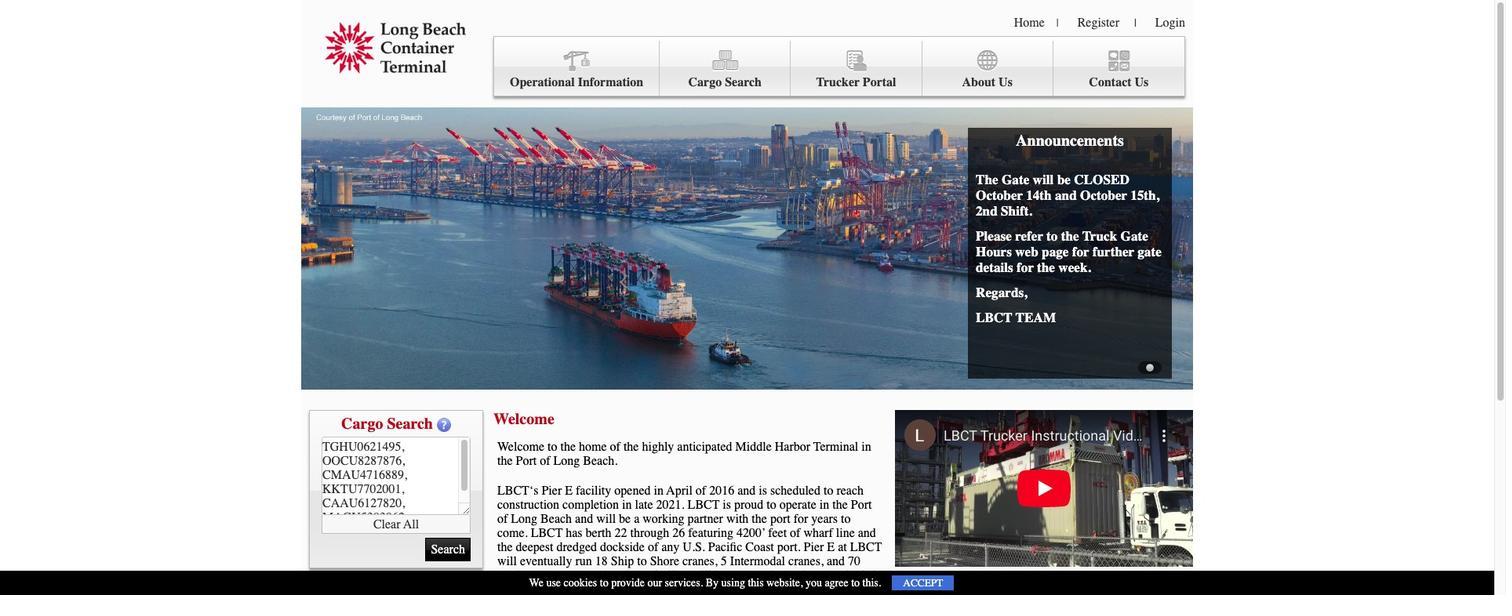 Task type: describe. For each thing, give the bounding box(es) containing it.
berth
[[586, 526, 612, 541]]

has
[[566, 526, 583, 541]]

of left "any"
[[648, 541, 658, 555]]

in left late
[[622, 498, 632, 512]]

will inside "the gate will be closed october 14th and october 15th, 2nd shift."
[[1033, 172, 1054, 188]]

feet
[[768, 526, 787, 541]]

closed
[[1074, 172, 1130, 188]]

0 horizontal spatial is
[[723, 498, 731, 512]]

shore
[[650, 555, 679, 569]]

at
[[838, 541, 847, 555]]

opened
[[615, 484, 651, 498]]

yard
[[497, 569, 520, 583]]

our
[[648, 577, 662, 590]]

long inside welcome to the home of the highly anticipated middle harbor terminal in the port of long beach.
[[554, 454, 580, 468]]

1 october from the left
[[976, 188, 1023, 203]]

years
[[812, 512, 838, 526]]

coast
[[746, 541, 774, 555]]

any
[[662, 541, 680, 555]]

cookies
[[564, 577, 597, 590]]

run
[[576, 555, 592, 569]]

18
[[595, 555, 608, 569]]

5
[[721, 555, 727, 569]]

gate inside "the gate will be closed october 14th and october 15th, 2nd shift."
[[1002, 172, 1030, 188]]

1 horizontal spatial be
[[714, 569, 726, 583]]

lbct's
[[497, 484, 539, 498]]

all
[[403, 517, 419, 532]]

to down 18
[[600, 577, 609, 590]]

clear all button
[[322, 515, 471, 534]]

welcome for welcome
[[494, 410, 555, 428]]

1 vertical spatial be
[[619, 512, 631, 526]]

contact
[[1089, 75, 1132, 89]]

regards,​
[[976, 285, 1027, 300]]

please refer to the truck gate hours web page for further gate details for the week.
[[976, 228, 1162, 275]]

and left 70 at bottom
[[827, 555, 845, 569]]

middle
[[736, 440, 772, 454]]

trucker portal link
[[791, 41, 922, 96]]

portal
[[863, 75, 896, 89]]

will down come.
[[497, 555, 517, 569]]

port
[[770, 512, 791, 526]]

accept button
[[892, 576, 954, 591]]

2016
[[709, 484, 735, 498]]

cargo search inside cargo search link
[[688, 75, 762, 89]]

among
[[729, 569, 764, 583]]

lbct down "regards,​"
[[976, 310, 1013, 326]]

the up lbct's on the left bottom of the page
[[497, 454, 513, 468]]

login link
[[1156, 16, 1186, 30]]

menu bar containing operational information
[[494, 36, 1186, 97]]

we use cookies to provide our services. by using this website, you agree to this.
[[529, 577, 881, 590]]

proud
[[734, 498, 764, 512]]

hours
[[976, 244, 1012, 260]]

22
[[615, 526, 627, 541]]

welcome to the home of the highly anticipated middle harbor terminal in the port of long beach.
[[497, 440, 871, 468]]

in right 70 at bottom
[[873, 569, 883, 583]]

lbct left has
[[531, 526, 563, 541]]

to right proud
[[767, 498, 776, 512]]

0 horizontal spatial e
[[565, 484, 573, 498]]

highly
[[642, 440, 674, 454]]

refer
[[1015, 228, 1043, 244]]

line
[[836, 526, 855, 541]]

services.
[[665, 577, 703, 590]]

eventually
[[520, 555, 572, 569]]

home
[[579, 440, 607, 454]]

in right operate on the bottom right of the page
[[820, 498, 829, 512]]

login
[[1156, 16, 1186, 30]]

complex.
[[618, 583, 664, 595]]

us for about us
[[999, 75, 1013, 89]]

2 horizontal spatial pier
[[804, 541, 824, 555]]

welcome for welcome to the home of the highly anticipated middle harbor terminal in the port of long beach.
[[497, 440, 545, 454]]

trucker portal
[[816, 75, 896, 89]]

lbct right at
[[850, 541, 882, 555]]

to right the ship
[[637, 555, 647, 569]]

the left home
[[561, 440, 576, 454]]

and right line
[[858, 526, 876, 541]]

april
[[667, 484, 693, 498]]

the right this
[[767, 569, 782, 583]]

by
[[706, 577, 719, 590]]

about
[[962, 75, 996, 89]]

2 horizontal spatial for
[[1072, 244, 1089, 260]]

working
[[643, 512, 685, 526]]

intermodal
[[730, 555, 785, 569]]

1 horizontal spatial for
[[1017, 260, 1034, 275]]

through
[[630, 526, 669, 541]]

provide
[[611, 577, 645, 590]]

2 vertical spatial e
[[642, 569, 650, 583]]

about us
[[962, 75, 1013, 89]]

port.
[[777, 541, 801, 555]]

of up the construction
[[540, 454, 550, 468]]

agree
[[825, 577, 849, 590]]

reach
[[837, 484, 864, 498]]

4200'
[[737, 526, 766, 541]]

page
[[1042, 244, 1069, 260]]

0 horizontal spatial facility
[[576, 484, 611, 498]]

to inside welcome to the home of the highly anticipated middle harbor terminal in the port of long beach.
[[548, 440, 557, 454]]

home
[[1014, 16, 1045, 30]]

truck
[[1083, 228, 1117, 244]]

1 horizontal spatial is
[[759, 484, 767, 498]]

you
[[806, 577, 822, 590]]

Enter container numbers and/ or booking numbers. text field
[[322, 437, 471, 515]]

please
[[976, 228, 1012, 244]]

scheduled
[[770, 484, 821, 498]]

details
[[976, 260, 1014, 275]]

be inside "the gate will be closed october 14th and october 15th, 2nd shift."
[[1057, 172, 1071, 188]]

dredged
[[557, 541, 597, 555]]

deepest
[[516, 541, 554, 555]]

2 vertical spatial port
[[594, 583, 615, 595]]

this.
[[863, 577, 881, 590]]

this
[[748, 577, 764, 590]]

contact us
[[1089, 75, 1149, 89]]

the left san
[[497, 583, 513, 595]]

san
[[516, 583, 535, 595]]

and right the 2016
[[738, 484, 756, 498]]

14th and
[[1026, 188, 1077, 203]]

partner
[[688, 512, 723, 526]]

of right feet at the right of page
[[790, 526, 801, 541]]



Task type: locate. For each thing, give the bounding box(es) containing it.
of left the 2016
[[696, 484, 706, 498]]

1 vertical spatial long
[[511, 512, 538, 526]]

1 vertical spatial cargo
[[341, 415, 383, 433]]

beach
[[541, 512, 572, 526]]

pier left our at the left bottom
[[619, 569, 639, 583]]

0 vertical spatial cargo
[[688, 75, 722, 89]]

lbct
[[976, 310, 1013, 326], [688, 498, 720, 512], [531, 526, 563, 541], [850, 541, 882, 555]]

1 vertical spatial facility
[[653, 569, 689, 583]]

1 horizontal spatial search
[[725, 75, 762, 89]]

cargo search
[[688, 75, 762, 89], [341, 415, 433, 433]]

be left closed
[[1057, 172, 1071, 188]]

2 october from the left
[[1080, 188, 1127, 203]]

0 vertical spatial port
[[516, 454, 537, 468]]

facility down beach.
[[576, 484, 611, 498]]

dockside
[[600, 541, 645, 555]]

the left truck
[[1061, 228, 1079, 244]]

home link
[[1014, 16, 1045, 30]]

2 horizontal spatial e
[[827, 541, 835, 555]]

for right 'page'
[[1072, 244, 1089, 260]]

0 horizontal spatial port
[[516, 454, 537, 468]]

lbct's pier e facility opened in april of 2016 and is scheduled to reach construction completion in late 2021.  lbct is proud to operate in the port of long beach and will be a working partner with the port for years to come.  lbct has berth 22 through 26 featuring 4200' feet of wharf line and the deepest dredged dockside of any u.s. pacific coast port. pier e at lbct will eventually run 18 ship to shore cranes, 5 intermodal cranes, and 70 yard gantry cranes. the pier e facility will be among the busiest terminals in the san pedro bay port complex.
[[497, 484, 883, 595]]

of down lbct's on the left bottom of the page
[[497, 512, 508, 526]]

0 horizontal spatial |
[[1057, 16, 1059, 30]]

pier right port.
[[804, 541, 824, 555]]

1 horizontal spatial cargo search
[[688, 75, 762, 89]]

2 vertical spatial pier
[[619, 569, 639, 583]]

0 vertical spatial the
[[976, 172, 999, 188]]

0 horizontal spatial pier
[[542, 484, 562, 498]]

for right port
[[794, 512, 808, 526]]

clear all
[[373, 517, 419, 532]]

will down announcements
[[1033, 172, 1054, 188]]

team
[[1016, 310, 1056, 326]]

the left port
[[752, 512, 767, 526]]

pedro
[[538, 583, 567, 595]]

register
[[1078, 16, 1120, 30]]

1 horizontal spatial long
[[554, 454, 580, 468]]

0 vertical spatial facility
[[576, 484, 611, 498]]

port up line
[[851, 498, 872, 512]]

lbct up featuring
[[688, 498, 720, 512]]

1 vertical spatial cargo search
[[341, 415, 433, 433]]

0 vertical spatial gate
[[1002, 172, 1030, 188]]

to inside please refer to the truck gate hours web page for further gate details for the week.
[[1047, 228, 1058, 244]]

shift.
[[1001, 203, 1032, 219]]

0 horizontal spatial long
[[511, 512, 538, 526]]

operational information
[[510, 75, 644, 89]]

lbct team
[[976, 310, 1056, 326]]

contact us link
[[1053, 41, 1185, 96]]

information
[[578, 75, 644, 89]]

2 us from the left
[[1135, 75, 1149, 89]]

october up truck
[[1080, 188, 1127, 203]]

0 vertical spatial e
[[565, 484, 573, 498]]

us right about on the right top of the page
[[999, 75, 1013, 89]]

0 horizontal spatial october
[[976, 188, 1023, 203]]

e left at
[[827, 541, 835, 555]]

facility
[[576, 484, 611, 498], [653, 569, 689, 583]]

facility down "any"
[[653, 569, 689, 583]]

operational
[[510, 75, 575, 89]]

1 vertical spatial e
[[827, 541, 835, 555]]

to right refer at the right top of the page
[[1047, 228, 1058, 244]]

1 vertical spatial the
[[596, 569, 616, 583]]

70
[[848, 555, 861, 569]]

2 cranes, from the left
[[789, 555, 824, 569]]

register link
[[1078, 16, 1120, 30]]

is left proud
[[723, 498, 731, 512]]

1 us from the left
[[999, 75, 1013, 89]]

website,
[[767, 577, 803, 590]]

late
[[635, 498, 653, 512]]

menu bar
[[494, 36, 1186, 97]]

e up the beach
[[565, 484, 573, 498]]

october
[[976, 188, 1023, 203], [1080, 188, 1127, 203]]

cargo inside menu bar
[[688, 75, 722, 89]]

0 horizontal spatial be
[[619, 512, 631, 526]]

cargo search link
[[660, 41, 791, 96]]

to left home
[[548, 440, 557, 454]]

cranes, up we use cookies to provide our services. by using this website, you agree to this.
[[683, 555, 718, 569]]

1 horizontal spatial us
[[1135, 75, 1149, 89]]

the up the yard
[[497, 541, 513, 555]]

to left reach
[[824, 484, 834, 498]]

1 vertical spatial pier
[[804, 541, 824, 555]]

in inside welcome to the home of the highly anticipated middle harbor terminal in the port of long beach.
[[862, 440, 871, 454]]

None submit
[[426, 538, 471, 562]]

2 | from the left
[[1134, 16, 1137, 30]]

the left week. on the top
[[1037, 260, 1055, 275]]

for right details
[[1017, 260, 1034, 275]]

and right the beach
[[575, 512, 593, 526]]

gate
[[1002, 172, 1030, 188], [1121, 228, 1149, 244]]

0 horizontal spatial cargo
[[341, 415, 383, 433]]

come.
[[497, 526, 528, 541]]

port up lbct's on the left bottom of the page
[[516, 454, 537, 468]]

2 horizontal spatial port
[[851, 498, 872, 512]]

0 vertical spatial pier
[[542, 484, 562, 498]]

us
[[999, 75, 1013, 89], [1135, 75, 1149, 89]]

0 vertical spatial cargo search
[[688, 75, 762, 89]]

gate
[[1138, 244, 1162, 260]]

port right bay
[[594, 583, 615, 595]]

to
[[1047, 228, 1058, 244], [548, 440, 557, 454], [824, 484, 834, 498], [767, 498, 776, 512], [841, 512, 851, 526], [637, 555, 647, 569], [600, 577, 609, 590], [851, 577, 860, 590]]

for
[[1072, 244, 1089, 260], [1017, 260, 1034, 275], [794, 512, 808, 526]]

1 horizontal spatial facility
[[653, 569, 689, 583]]

the inside the lbct's pier e facility opened in april of 2016 and is scheduled to reach construction completion in late 2021.  lbct is proud to operate in the port of long beach and will be a working partner with the port for years to come.  lbct has berth 22 through 26 featuring 4200' feet of wharf line and the deepest dredged dockside of any u.s. pacific coast port. pier e at lbct will eventually run 18 ship to shore cranes, 5 intermodal cranes, and 70 yard gantry cranes. the pier e facility will be among the busiest terminals in the san pedro bay port complex.
[[596, 569, 616, 583]]

and
[[738, 484, 756, 498], [575, 512, 593, 526], [858, 526, 876, 541], [827, 555, 845, 569]]

0 horizontal spatial search
[[387, 415, 433, 433]]

0 vertical spatial be
[[1057, 172, 1071, 188]]

| right home
[[1057, 16, 1059, 30]]

welcome
[[494, 410, 555, 428], [497, 440, 545, 454]]

long inside the lbct's pier e facility opened in april of 2016 and is scheduled to reach construction completion in late 2021.  lbct is proud to operate in the port of long beach and will be a working partner with the port for years to come.  lbct has berth 22 through 26 featuring 4200' feet of wharf line and the deepest dredged dockside of any u.s. pacific coast port. pier e at lbct will eventually run 18 ship to shore cranes, 5 intermodal cranes, and 70 yard gantry cranes. the pier e facility will be among the busiest terminals in the san pedro bay port complex.
[[511, 512, 538, 526]]

1 vertical spatial gate
[[1121, 228, 1149, 244]]

1 vertical spatial port
[[851, 498, 872, 512]]

terminals
[[823, 569, 870, 583]]

long left beach.
[[554, 454, 580, 468]]

gate inside please refer to the truck gate hours web page for further gate details for the week.
[[1121, 228, 1149, 244]]

will
[[1033, 172, 1054, 188], [596, 512, 616, 526], [497, 555, 517, 569], [692, 569, 711, 583]]

accept
[[903, 577, 943, 589]]

2021.
[[656, 498, 685, 512]]

1 horizontal spatial e
[[642, 569, 650, 583]]

|
[[1057, 16, 1059, 30], [1134, 16, 1137, 30]]

for inside the lbct's pier e facility opened in april of 2016 and is scheduled to reach construction completion in late 2021.  lbct is proud to operate in the port of long beach and will be a working partner with the port for years to come.  lbct has berth 22 through 26 featuring 4200' feet of wharf line and the deepest dredged dockside of any u.s. pacific coast port. pier e at lbct will eventually run 18 ship to shore cranes, 5 intermodal cranes, and 70 yard gantry cranes. the pier e facility will be among the busiest terminals in the san pedro bay port complex.
[[794, 512, 808, 526]]

gate right truck
[[1121, 228, 1149, 244]]

0 horizontal spatial the
[[596, 569, 616, 583]]

of
[[610, 440, 621, 454], [540, 454, 550, 468], [696, 484, 706, 498], [497, 512, 508, 526], [790, 526, 801, 541], [648, 541, 658, 555]]

to left this.
[[851, 577, 860, 590]]

terminal
[[814, 440, 859, 454]]

will left a
[[596, 512, 616, 526]]

the up line
[[833, 498, 848, 512]]

ship
[[611, 555, 634, 569]]

will left "5"
[[692, 569, 711, 583]]

0 vertical spatial welcome
[[494, 410, 555, 428]]

0 vertical spatial long
[[554, 454, 580, 468]]

be
[[1057, 172, 1071, 188], [619, 512, 631, 526], [714, 569, 726, 583]]

0 vertical spatial search
[[725, 75, 762, 89]]

1 vertical spatial search
[[387, 415, 433, 433]]

2 horizontal spatial be
[[1057, 172, 1071, 188]]

beach.
[[583, 454, 618, 468]]

long down lbct's on the left bottom of the page
[[511, 512, 538, 526]]

1 horizontal spatial october
[[1080, 188, 1127, 203]]

operational information link
[[494, 41, 660, 96]]

week.
[[1059, 260, 1091, 275]]

pier
[[542, 484, 562, 498], [804, 541, 824, 555], [619, 569, 639, 583]]

pier up the beach
[[542, 484, 562, 498]]

15th,
[[1131, 188, 1160, 203]]

in right terminal on the right bottom of the page
[[862, 440, 871, 454]]

cranes, up you
[[789, 555, 824, 569]]

the up "2nd"
[[976, 172, 999, 188]]

is
[[759, 484, 767, 498], [723, 498, 731, 512]]

web
[[1015, 244, 1039, 260]]

trucker
[[816, 75, 860, 89]]

port inside welcome to the home of the highly anticipated middle harbor terminal in the port of long beach.
[[516, 454, 537, 468]]

operate
[[780, 498, 817, 512]]

the right the 'run'
[[596, 569, 616, 583]]

0 horizontal spatial cranes,
[[683, 555, 718, 569]]

1 horizontal spatial cranes,
[[789, 555, 824, 569]]

announcements
[[1016, 132, 1124, 150]]

1 horizontal spatial the
[[976, 172, 999, 188]]

of right home
[[610, 440, 621, 454]]

2nd
[[976, 203, 998, 219]]

the inside "the gate will be closed october 14th and october 15th, 2nd shift."
[[976, 172, 999, 188]]

1 horizontal spatial pier
[[619, 569, 639, 583]]

1 cranes, from the left
[[683, 555, 718, 569]]

in right late
[[654, 484, 664, 498]]

is left scheduled
[[759, 484, 767, 498]]

be left a
[[619, 512, 631, 526]]

e left shore
[[642, 569, 650, 583]]

0 horizontal spatial us
[[999, 75, 1013, 89]]

1 horizontal spatial |
[[1134, 16, 1137, 30]]

gantry
[[523, 569, 555, 583]]

welcome inside welcome to the home of the highly anticipated middle harbor terminal in the port of long beach.
[[497, 440, 545, 454]]

the left highly
[[624, 440, 639, 454]]

busiest
[[785, 569, 820, 583]]

using
[[721, 577, 745, 590]]

us for contact us
[[1135, 75, 1149, 89]]

2 vertical spatial be
[[714, 569, 726, 583]]

a
[[634, 512, 640, 526]]

u.s.
[[683, 541, 705, 555]]

1 horizontal spatial gate
[[1121, 228, 1149, 244]]

construction
[[497, 498, 559, 512]]

be left among
[[714, 569, 726, 583]]

1 | from the left
[[1057, 16, 1059, 30]]

1 horizontal spatial port
[[594, 583, 615, 595]]

the
[[1061, 228, 1079, 244], [1037, 260, 1055, 275], [561, 440, 576, 454], [624, 440, 639, 454], [497, 454, 513, 468], [833, 498, 848, 512], [752, 512, 767, 526], [497, 541, 513, 555], [767, 569, 782, 583], [497, 583, 513, 595]]

us right the contact
[[1135, 75, 1149, 89]]

0 horizontal spatial cargo search
[[341, 415, 433, 433]]

1 vertical spatial welcome
[[497, 440, 545, 454]]

completion
[[563, 498, 619, 512]]

0 horizontal spatial for
[[794, 512, 808, 526]]

clear
[[373, 517, 401, 532]]

1 horizontal spatial cargo
[[688, 75, 722, 89]]

26
[[673, 526, 685, 541]]

| left login
[[1134, 16, 1137, 30]]

october up please
[[976, 188, 1023, 203]]

gate up "shift."
[[1002, 172, 1030, 188]]

0 horizontal spatial gate
[[1002, 172, 1030, 188]]

anticipated
[[677, 440, 732, 454]]

to right years
[[841, 512, 851, 526]]



Task type: vqa. For each thing, say whether or not it's contained in the screenshot.
right October
yes



